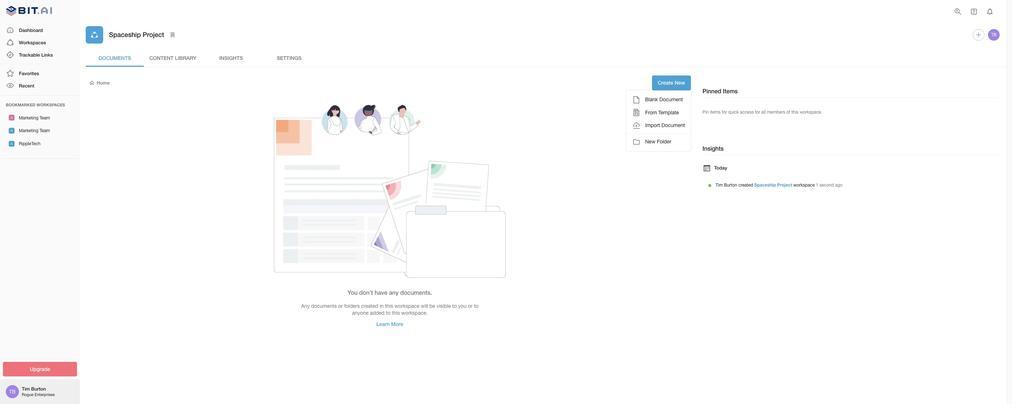 Task type: locate. For each thing, give the bounding box(es) containing it.
1 vertical spatial burton
[[31, 386, 46, 392]]

marketing team button
[[0, 111, 80, 124], [0, 124, 80, 137]]

tb
[[992, 32, 997, 37], [9, 389, 16, 395]]

tim inside tim burton rogue enterprises
[[22, 386, 30, 392]]

marketing for first marketing team button
[[19, 115, 38, 120]]

workspace. right of
[[800, 110, 823, 115]]

tim for enterprises
[[22, 386, 30, 392]]

pinned items
[[703, 88, 738, 94]]

links
[[41, 52, 53, 58]]

burton for enterprises
[[31, 386, 46, 392]]

burton for spaceship
[[724, 183, 738, 188]]

import document
[[646, 123, 685, 128]]

team
[[40, 115, 50, 120], [40, 128, 50, 133]]

recent
[[19, 83, 34, 89]]

burton down today
[[724, 183, 738, 188]]

bookmark image
[[168, 31, 177, 39]]

favorites button
[[0, 67, 80, 80]]

0 vertical spatial project
[[143, 31, 164, 39]]

team down workspaces
[[40, 115, 50, 120]]

0 vertical spatial marketing team
[[19, 115, 50, 120]]

0 horizontal spatial insights
[[219, 55, 243, 61]]

rogue
[[22, 393, 34, 397]]

2 for from the left
[[755, 110, 761, 115]]

project left bookmark icon
[[143, 31, 164, 39]]

trackable links button
[[0, 49, 80, 61]]

0 horizontal spatial created
[[361, 303, 378, 309]]

1 vertical spatial tb
[[9, 389, 16, 395]]

create new
[[658, 80, 685, 86]]

0 vertical spatial this
[[792, 110, 799, 115]]

tab list
[[86, 49, 1001, 67]]

1 horizontal spatial workspace
[[794, 183, 815, 188]]

marketing team down bookmarked workspaces
[[19, 115, 50, 120]]

0 horizontal spatial tb
[[9, 389, 16, 395]]

or right you
[[468, 303, 473, 309]]

project left 1
[[778, 183, 793, 188]]

this
[[792, 110, 799, 115], [385, 303, 393, 309], [392, 311, 400, 316]]

create
[[658, 80, 674, 86]]

marketing team up rippletech
[[19, 128, 50, 133]]

0 vertical spatial new
[[675, 80, 685, 86]]

0 horizontal spatial workspace.
[[402, 311, 428, 316]]

new
[[675, 80, 685, 86], [646, 139, 656, 145]]

team for 2nd marketing team button
[[40, 128, 50, 133]]

1 vertical spatial created
[[361, 303, 378, 309]]

of
[[787, 110, 791, 115]]

0 horizontal spatial project
[[143, 31, 164, 39]]

0 vertical spatial tb
[[992, 32, 997, 37]]

tim up rogue
[[22, 386, 30, 392]]

favorites
[[19, 71, 39, 76]]

created up "added"
[[361, 303, 378, 309]]

any
[[389, 289, 399, 296]]

to right "added"
[[386, 311, 391, 316]]

1 or from the left
[[338, 303, 343, 309]]

1 vertical spatial team
[[40, 128, 50, 133]]

1 horizontal spatial tim
[[716, 183, 723, 188]]

0 horizontal spatial workspace
[[395, 303, 420, 309]]

don't
[[359, 289, 373, 296]]

to
[[453, 303, 457, 309], [474, 303, 479, 309], [386, 311, 391, 316]]

template
[[659, 110, 679, 115]]

1 vertical spatial document
[[662, 123, 685, 128]]

1 horizontal spatial tb
[[992, 32, 997, 37]]

this right of
[[792, 110, 799, 115]]

0 vertical spatial workspace
[[794, 183, 815, 188]]

marketing team
[[19, 115, 50, 120], [19, 128, 50, 133]]

tim down today
[[716, 183, 723, 188]]

from
[[646, 110, 657, 115]]

for left the all
[[755, 110, 761, 115]]

0 vertical spatial team
[[40, 115, 50, 120]]

marketing team button up rippletech
[[0, 124, 80, 137]]

team up "rippletech" button on the top left of the page
[[40, 128, 50, 133]]

1 horizontal spatial or
[[468, 303, 473, 309]]

workspace down documents.
[[395, 303, 420, 309]]

visible
[[437, 303, 451, 309]]

1 horizontal spatial project
[[778, 183, 793, 188]]

1 horizontal spatial created
[[739, 183, 754, 188]]

2 horizontal spatial to
[[474, 303, 479, 309]]

content library link
[[144, 49, 202, 67]]

0 vertical spatial marketing
[[19, 115, 38, 120]]

workspace.
[[800, 110, 823, 115], [402, 311, 428, 316]]

0 vertical spatial document
[[660, 97, 683, 102]]

dashboard
[[19, 27, 43, 33]]

0 horizontal spatial spaceship
[[109, 31, 141, 39]]

more
[[391, 321, 403, 327]]

0 vertical spatial workspace.
[[800, 110, 823, 115]]

1 vertical spatial tim
[[22, 386, 30, 392]]

you
[[348, 289, 358, 296]]

to left you
[[453, 303, 457, 309]]

recent button
[[0, 80, 80, 92]]

tb button
[[988, 28, 1001, 42]]

insights
[[219, 55, 243, 61], [703, 145, 724, 152]]

to right you
[[474, 303, 479, 309]]

home
[[97, 80, 110, 86]]

items
[[723, 88, 738, 94]]

this up more
[[392, 311, 400, 316]]

marketing team button down bookmarked workspaces
[[0, 111, 80, 124]]

pin
[[703, 110, 709, 115]]

0 horizontal spatial for
[[722, 110, 727, 115]]

1 vertical spatial new
[[646, 139, 656, 145]]

you don't have any documents.
[[348, 289, 432, 296]]

1 vertical spatial workspace.
[[402, 311, 428, 316]]

second
[[820, 183, 834, 188]]

created inside tim burton created spaceship project workspace 1 second ago
[[739, 183, 754, 188]]

tim
[[716, 183, 723, 188], [22, 386, 30, 392]]

document down template
[[662, 123, 685, 128]]

marketing down bookmarked workspaces
[[19, 115, 38, 120]]

learn
[[377, 321, 390, 327]]

document up template
[[660, 97, 683, 102]]

1 marketing from the top
[[19, 115, 38, 120]]

workspace left 1
[[794, 183, 815, 188]]

spaceship
[[109, 31, 141, 39], [755, 183, 776, 188]]

0 vertical spatial insights
[[219, 55, 243, 61]]

import document button
[[627, 119, 691, 132]]

workspace
[[794, 183, 815, 188], [395, 303, 420, 309]]

1 vertical spatial project
[[778, 183, 793, 188]]

0 horizontal spatial or
[[338, 303, 343, 309]]

1 vertical spatial marketing team
[[19, 128, 50, 133]]

0 horizontal spatial tim
[[22, 386, 30, 392]]

library
[[175, 55, 197, 61]]

2 marketing team button from the top
[[0, 124, 80, 137]]

new right 'create'
[[675, 80, 685, 86]]

1 horizontal spatial workspace.
[[800, 110, 823, 115]]

marketing up rippletech
[[19, 128, 38, 133]]

2 team from the top
[[40, 128, 50, 133]]

anyone
[[352, 311, 369, 316]]

this right the in
[[385, 303, 393, 309]]

burton up enterprises
[[31, 386, 46, 392]]

burton inside tim burton created spaceship project workspace 1 second ago
[[724, 183, 738, 188]]

burton inside tim burton rogue enterprises
[[31, 386, 46, 392]]

for
[[722, 110, 727, 115], [755, 110, 761, 115]]

1 team from the top
[[40, 115, 50, 120]]

documents link
[[86, 49, 144, 67]]

added
[[370, 311, 385, 316]]

1 vertical spatial marketing
[[19, 128, 38, 133]]

workspace. inside any documents or folders created in this workspace will be visible to you or to anyone added to this workspace.
[[402, 311, 428, 316]]

created
[[739, 183, 754, 188], [361, 303, 378, 309]]

or left folders
[[338, 303, 343, 309]]

1 horizontal spatial for
[[755, 110, 761, 115]]

2 marketing team from the top
[[19, 128, 50, 133]]

1 vertical spatial insights
[[703, 145, 724, 152]]

2 marketing from the top
[[19, 128, 38, 133]]

new left "folder"
[[646, 139, 656, 145]]

1 vertical spatial spaceship
[[755, 183, 776, 188]]

documents
[[99, 55, 131, 61]]

1 vertical spatial workspace
[[395, 303, 420, 309]]

insights link
[[202, 49, 260, 67]]

create new button
[[652, 76, 691, 90]]

document for import document
[[662, 123, 685, 128]]

workspace. down 'will'
[[402, 311, 428, 316]]

1 horizontal spatial burton
[[724, 183, 738, 188]]

burton
[[724, 183, 738, 188], [31, 386, 46, 392]]

folders
[[344, 303, 360, 309]]

new folder button
[[627, 135, 691, 148]]

0 vertical spatial burton
[[724, 183, 738, 188]]

0 vertical spatial tim
[[716, 183, 723, 188]]

any
[[301, 303, 310, 309]]

workspaces
[[19, 40, 46, 45]]

folder
[[657, 139, 672, 145]]

or
[[338, 303, 343, 309], [468, 303, 473, 309]]

1 marketing team from the top
[[19, 115, 50, 120]]

created left spaceship project link
[[739, 183, 754, 188]]

tim inside tim burton created spaceship project workspace 1 second ago
[[716, 183, 723, 188]]

for left quick
[[722, 110, 727, 115]]

items
[[710, 110, 721, 115]]

1
[[816, 183, 819, 188]]

tim burton rogue enterprises
[[22, 386, 55, 397]]

0 vertical spatial spaceship
[[109, 31, 141, 39]]

0 vertical spatial created
[[739, 183, 754, 188]]

document
[[660, 97, 683, 102], [662, 123, 685, 128]]

0 horizontal spatial burton
[[31, 386, 46, 392]]

workspaces button
[[0, 36, 80, 49]]



Task type: vqa. For each thing, say whether or not it's contained in the screenshot.
Table of Contents icon
no



Task type: describe. For each thing, give the bounding box(es) containing it.
trackable links
[[19, 52, 53, 58]]

you
[[458, 303, 467, 309]]

upgrade button
[[3, 362, 77, 377]]

learn more link
[[371, 317, 409, 332]]

2 or from the left
[[468, 303, 473, 309]]

1 vertical spatial this
[[385, 303, 393, 309]]

have
[[375, 289, 388, 296]]

rippletech button
[[0, 137, 80, 150]]

spaceship project
[[109, 31, 164, 39]]

content library
[[149, 55, 197, 61]]

spaceship project link
[[755, 183, 793, 188]]

will
[[421, 303, 428, 309]]

from template button
[[627, 106, 691, 119]]

new folder
[[646, 139, 672, 145]]

settings link
[[260, 49, 318, 67]]

workspace inside tim burton created spaceship project workspace 1 second ago
[[794, 183, 815, 188]]

bookmarked
[[6, 102, 35, 107]]

be
[[430, 303, 435, 309]]

any documents or folders created in this workspace will be visible to you or to anyone added to this workspace.
[[301, 303, 479, 316]]

1 marketing team button from the top
[[0, 111, 80, 124]]

1 for from the left
[[722, 110, 727, 115]]

tb inside button
[[992, 32, 997, 37]]

created inside any documents or folders created in this workspace will be visible to you or to anyone added to this workspace.
[[361, 303, 378, 309]]

2 vertical spatial this
[[392, 311, 400, 316]]

workspace inside any documents or folders created in this workspace will be visible to you or to anyone added to this workspace.
[[395, 303, 420, 309]]

blank document button
[[627, 93, 691, 106]]

team for first marketing team button
[[40, 115, 50, 120]]

blank
[[646, 97, 658, 102]]

blank document
[[646, 97, 683, 102]]

learn more
[[377, 321, 403, 327]]

marketing for 2nd marketing team button
[[19, 128, 38, 133]]

documents.
[[400, 289, 432, 296]]

today
[[715, 165, 728, 171]]

dashboard button
[[0, 24, 80, 36]]

1 horizontal spatial to
[[453, 303, 457, 309]]

members
[[767, 110, 786, 115]]

in
[[380, 303, 384, 309]]

settings
[[277, 55, 302, 61]]

ago
[[836, 183, 843, 188]]

0 horizontal spatial new
[[646, 139, 656, 145]]

0 horizontal spatial to
[[386, 311, 391, 316]]

tab list containing documents
[[86, 49, 1001, 67]]

upgrade
[[30, 366, 50, 372]]

content
[[149, 55, 174, 61]]

pin items for quick access for all members of this workspace.
[[703, 110, 823, 115]]

tim burton created spaceship project workspace 1 second ago
[[716, 183, 843, 188]]

quick
[[729, 110, 739, 115]]

workspaces
[[37, 102, 65, 107]]

rippletech
[[19, 141, 40, 146]]

home link
[[89, 80, 110, 86]]

1 horizontal spatial insights
[[703, 145, 724, 152]]

enterprises
[[35, 393, 55, 397]]

all
[[762, 110, 766, 115]]

1 horizontal spatial spaceship
[[755, 183, 776, 188]]

bookmarked workspaces
[[6, 102, 65, 107]]

access
[[740, 110, 754, 115]]

document for blank document
[[660, 97, 683, 102]]

documents
[[311, 303, 337, 309]]

trackable
[[19, 52, 40, 58]]

import
[[646, 123, 660, 128]]

from template
[[646, 110, 679, 115]]

1 horizontal spatial new
[[675, 80, 685, 86]]

tim for spaceship
[[716, 183, 723, 188]]

pinned
[[703, 88, 722, 94]]



